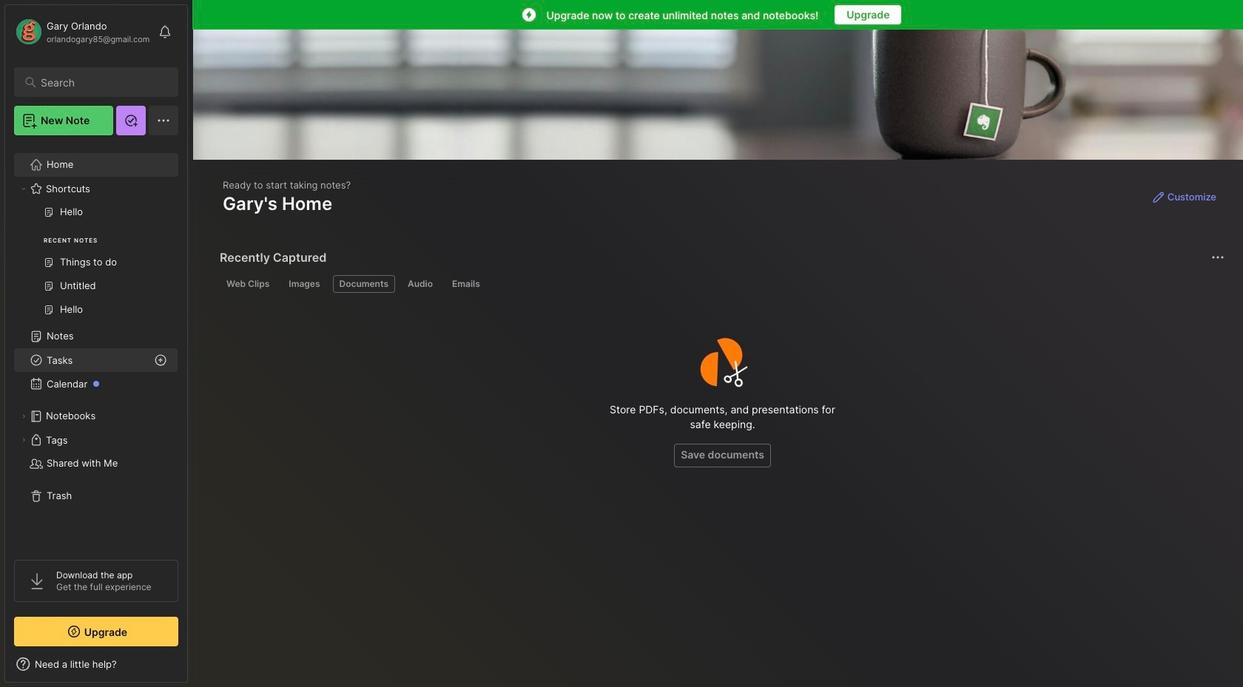 Task type: vqa. For each thing, say whether or not it's contained in the screenshot.
2's the min
no



Task type: describe. For each thing, give the bounding box(es) containing it.
none search field inside the main element
[[41, 73, 165, 91]]

expand notebooks image
[[19, 412, 28, 421]]

more actions image
[[1209, 249, 1227, 266]]

expand tags image
[[19, 436, 28, 445]]

2 tab from the left
[[282, 275, 327, 293]]

5 tab from the left
[[445, 275, 487, 293]]

group inside the main element
[[14, 201, 178, 331]]

Search text field
[[41, 75, 165, 90]]

More actions field
[[1208, 247, 1228, 268]]

click to collapse image
[[187, 660, 198, 678]]

4 tab from the left
[[401, 275, 439, 293]]

tree inside the main element
[[5, 144, 187, 547]]



Task type: locate. For each thing, give the bounding box(es) containing it.
tab list
[[220, 275, 1222, 293]]

None search field
[[41, 73, 165, 91]]

tab
[[220, 275, 276, 293], [282, 275, 327, 293], [333, 275, 395, 293], [401, 275, 439, 293], [445, 275, 487, 293]]

main element
[[0, 0, 192, 687]]

1 tab from the left
[[220, 275, 276, 293]]

WHAT'S NEW field
[[5, 653, 187, 676]]

Account field
[[14, 17, 150, 47]]

group
[[14, 201, 178, 331]]

tree
[[5, 144, 187, 547]]

3 tab from the left
[[333, 275, 395, 293]]



